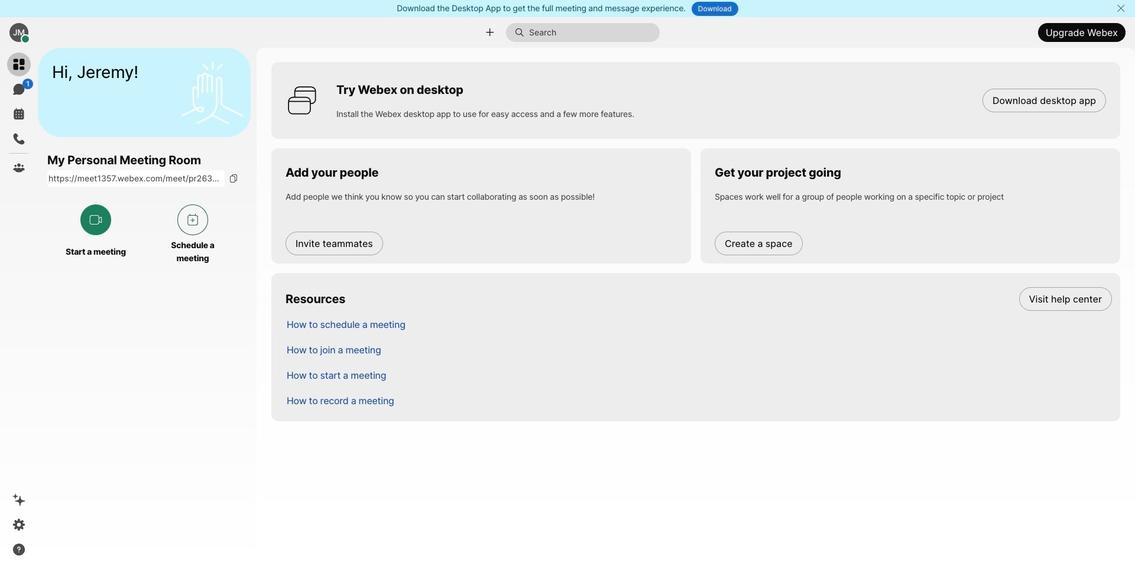 Task type: describe. For each thing, give the bounding box(es) containing it.
5 list item from the top
[[277, 388, 1120, 413]]

cancel_16 image
[[1116, 4, 1126, 13]]



Task type: vqa. For each thing, say whether or not it's contained in the screenshot.
ACCESSIBILITY TAB
no



Task type: locate. For each thing, give the bounding box(es) containing it.
navigation
[[0, 48, 38, 572]]

two hands high fiving image
[[177, 57, 248, 128]]

2 list item from the top
[[277, 312, 1120, 337]]

4 list item from the top
[[277, 362, 1120, 388]]

list item
[[277, 286, 1120, 312], [277, 312, 1120, 337], [277, 337, 1120, 362], [277, 362, 1120, 388], [277, 388, 1120, 413]]

webex tab list
[[7, 53, 33, 180]]

3 list item from the top
[[277, 337, 1120, 362]]

1 list item from the top
[[277, 286, 1120, 312]]

None text field
[[47, 170, 225, 187]]



